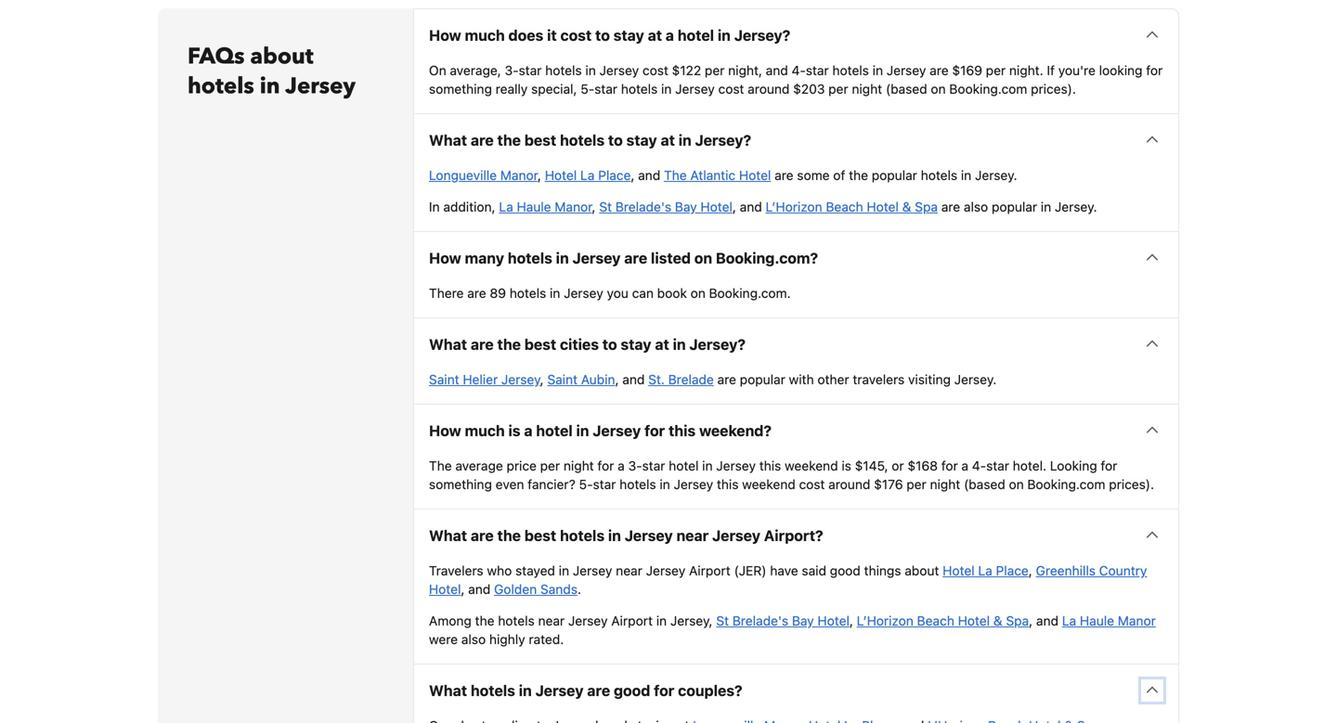 Task type: locate. For each thing, give the bounding box(es) containing it.
(based inside on average, 3-star hotels in jersey cost $122 per night, and 4-star hotels in jersey are $169 per night. if you're looking for something really special, 5-star hotels in jersey cost around $203 per night (based on booking.com prices).
[[886, 81, 928, 97]]

3 best from the top
[[525, 527, 557, 545]]

is up price
[[509, 422, 521, 440]]

1 vertical spatial to
[[608, 131, 623, 149]]

much inside dropdown button
[[465, 422, 505, 440]]

rated.
[[529, 632, 564, 647]]

1 vertical spatial something
[[429, 477, 492, 492]]

price
[[507, 458, 537, 474]]

1 vertical spatial how
[[429, 249, 461, 267]]

0 vertical spatial &
[[902, 199, 912, 215]]

the inside 'dropdown button'
[[497, 131, 521, 149]]

night right $203 in the right top of the page
[[852, 81, 882, 97]]

1 vertical spatial around
[[829, 477, 871, 492]]

golden sands link
[[494, 582, 578, 597]]

on
[[931, 81, 946, 97], [695, 249, 713, 267], [691, 286, 706, 301], [1009, 477, 1024, 492]]

1 vertical spatial l'horizon
[[857, 613, 914, 629]]

listed
[[651, 249, 691, 267]]

1 vertical spatial is
[[842, 458, 852, 474]]

st brelade's bay hotel link up listed
[[599, 199, 733, 215]]

jersey? inside "what are the best hotels to stay at in jersey?" 'dropdown button'
[[695, 131, 751, 149]]

hotel inside the average price per night for a 3-star hotel in jersey this weekend is $145, or $168 for a 4-star hotel. looking for something even fancier? 5-star hotels in jersey this weekend cost around $176 per night (based on booking.com prices).
[[669, 458, 699, 474]]

1 horizontal spatial 4-
[[972, 458, 987, 474]]

best for what are the best cities to stay at in jersey?
[[525, 336, 557, 353]]

good right said
[[830, 563, 861, 579]]

bay down greenhills country hotel link
[[792, 613, 814, 629]]

1 vertical spatial the
[[429, 458, 452, 474]]

how for how much does it cost to stay at a hotel in jersey?
[[429, 26, 461, 44]]

1 vertical spatial at
[[661, 131, 675, 149]]

1 vertical spatial la haule manor link
[[1062, 613, 1156, 629]]

(based
[[886, 81, 928, 97], [964, 477, 1006, 492]]

best
[[525, 131, 557, 149], [525, 336, 557, 353], [525, 527, 557, 545]]

haule down "longueville manor" link
[[517, 199, 551, 215]]

l'horizon beach hotel & spa link
[[766, 199, 938, 215], [857, 613, 1029, 629]]

night up fancier?
[[564, 458, 594, 474]]

in
[[429, 199, 440, 215]]

1 vertical spatial hotel la place link
[[943, 563, 1029, 579]]

0 horizontal spatial about
[[250, 41, 314, 72]]

1 best from the top
[[525, 131, 557, 149]]

near up travelers who stayed in jersey near jersey airport (jer) have said good things about hotel la place ,
[[677, 527, 709, 545]]

how inside dropdown button
[[429, 422, 461, 440]]

a up price
[[524, 422, 533, 440]]

1 horizontal spatial prices).
[[1109, 477, 1155, 492]]

1 vertical spatial good
[[614, 682, 650, 700]]

how much does it cost to stay at a hotel in jersey? button
[[414, 9, 1179, 61]]

best inside 'dropdown button'
[[525, 131, 557, 149]]

0 vertical spatial jersey?
[[734, 26, 791, 44]]

on inside the average price per night for a 3-star hotel in jersey this weekend is $145, or $168 for a 4-star hotel. looking for something even fancier? 5-star hotels in jersey this weekend cost around $176 per night (based on booking.com prices).
[[1009, 477, 1024, 492]]

faqs about hotels in jersey
[[188, 41, 356, 102]]

jersey
[[600, 63, 639, 78], [887, 63, 926, 78], [285, 71, 356, 102], [675, 81, 715, 97], [573, 249, 621, 267], [564, 286, 603, 301], [502, 372, 540, 387], [593, 422, 641, 440], [716, 458, 756, 474], [674, 477, 713, 492], [625, 527, 673, 545], [712, 527, 761, 545], [573, 563, 612, 579], [646, 563, 686, 579], [568, 613, 608, 629], [536, 682, 584, 700]]

how much is a hotel in jersey for this weekend? button
[[414, 405, 1179, 457]]

to
[[595, 26, 610, 44], [608, 131, 623, 149], [603, 336, 617, 353]]

1 vertical spatial about
[[905, 563, 939, 579]]

0 vertical spatial best
[[525, 131, 557, 149]]

around down $145,
[[829, 477, 871, 492]]

night inside on average, 3-star hotels in jersey cost $122 per night, and 4-star hotels in jersey are $169 per night. if you're looking for something really special, 5-star hotels in jersey cost around $203 per night (based on booking.com prices).
[[852, 81, 882, 97]]

this down how much is a hotel in jersey for this weekend? dropdown button
[[760, 458, 781, 474]]

per right $122
[[705, 63, 725, 78]]

0 horizontal spatial beach
[[826, 199, 863, 215]]

bay down atlantic
[[675, 199, 697, 215]]

0 vertical spatial booking.com
[[950, 81, 1028, 97]]

0 horizontal spatial manor
[[500, 168, 538, 183]]

how many hotels in jersey are listed on booking.com? button
[[414, 232, 1179, 284]]

how inside "dropdown button"
[[429, 249, 461, 267]]

1 horizontal spatial bay
[[792, 613, 814, 629]]

jersey? up saint helier jersey , saint aubin , and st. brelade are popular with other travelers visiting jersey.
[[690, 336, 746, 353]]

1 horizontal spatial popular
[[872, 168, 918, 183]]

stay for cities
[[621, 336, 652, 353]]

la haule manor link down country
[[1062, 613, 1156, 629]]

0 vertical spatial around
[[748, 81, 790, 97]]

cost up what are the best hotels in jersey near jersey airport? dropdown button
[[799, 477, 825, 492]]

l'horizon
[[766, 199, 823, 215], [857, 613, 914, 629]]

2 what from the top
[[429, 336, 467, 353]]

hotel la place link left "greenhills"
[[943, 563, 1029, 579]]

a down how much is a hotel in jersey for this weekend?
[[618, 458, 625, 474]]

1 vertical spatial hotel
[[536, 422, 573, 440]]

2 horizontal spatial near
[[677, 527, 709, 545]]

2 vertical spatial best
[[525, 527, 557, 545]]

2 saint from the left
[[547, 372, 578, 387]]

the up highly
[[475, 613, 495, 629]]

what up travelers
[[429, 527, 467, 545]]

prices).
[[1031, 81, 1076, 97], [1109, 477, 1155, 492]]

0 vertical spatial about
[[250, 41, 314, 72]]

jersey inside faqs about hotels in jersey
[[285, 71, 356, 102]]

on inside on average, 3-star hotels in jersey cost $122 per night, and 4-star hotels in jersey are $169 per night. if you're looking for something really special, 5-star hotels in jersey cost around $203 per night (based on booking.com prices).
[[931, 81, 946, 97]]

manor
[[500, 168, 538, 183], [555, 199, 592, 215], [1118, 613, 1156, 629]]

saint left helier
[[429, 372, 459, 387]]

2 how from the top
[[429, 249, 461, 267]]

at for cost
[[648, 26, 662, 44]]

3 how from the top
[[429, 422, 461, 440]]

2 best from the top
[[525, 336, 557, 353]]

jersey? up longueville manor , hotel la place , and the atlantic hotel are some of the popular hotels in jersey.
[[695, 131, 751, 149]]

0 vertical spatial night
[[852, 81, 882, 97]]

la right addition,
[[499, 199, 513, 215]]

1 vertical spatial st
[[716, 613, 729, 629]]

how inside dropdown button
[[429, 26, 461, 44]]

night down $168
[[930, 477, 961, 492]]

hotel la place link
[[545, 168, 631, 183], [943, 563, 1029, 579]]

hotel inside dropdown button
[[678, 26, 714, 44]]

5- inside on average, 3-star hotels in jersey cost $122 per night, and 4-star hotels in jersey are $169 per night. if you're looking for something really special, 5-star hotels in jersey cost around $203 per night (based on booking.com prices).
[[581, 81, 595, 97]]

what inside 'dropdown button'
[[429, 131, 467, 149]]

la haule manor link down "longueville manor" link
[[499, 199, 592, 215]]

what are the best hotels in jersey near jersey airport?
[[429, 527, 823, 545]]

1 vertical spatial haule
[[1080, 613, 1115, 629]]

2 vertical spatial near
[[538, 613, 565, 629]]

5- right special,
[[581, 81, 595, 97]]

night,
[[728, 63, 762, 78]]

0 vertical spatial 5-
[[581, 81, 595, 97]]

what are the best hotels to stay at in jersey? button
[[414, 114, 1179, 166]]

jersey.
[[975, 168, 1018, 183], [1055, 199, 1097, 215], [955, 372, 997, 387]]

1 vertical spatial night
[[564, 458, 594, 474]]

good left couples?
[[614, 682, 650, 700]]

0 horizontal spatial haule
[[517, 199, 551, 215]]

0 horizontal spatial st
[[599, 199, 612, 215]]

much up average
[[465, 422, 505, 440]]

a right $168
[[962, 458, 969, 474]]

a up $122
[[666, 26, 674, 44]]

at for hotels
[[661, 131, 675, 149]]

0 horizontal spatial the
[[429, 458, 452, 474]]

1 vertical spatial prices).
[[1109, 477, 1155, 492]]

st
[[599, 199, 612, 215], [716, 613, 729, 629]]

l'horizon beach hotel & spa link down things
[[857, 613, 1029, 629]]

airport left (jer)
[[689, 563, 731, 579]]

booking.com
[[950, 81, 1028, 97], [1028, 477, 1106, 492]]

weekend down how much is a hotel in jersey for this weekend? dropdown button
[[785, 458, 838, 474]]

st brelade's bay hotel link down greenhills country hotel link
[[716, 613, 850, 629]]

1 horizontal spatial manor
[[555, 199, 592, 215]]

about
[[250, 41, 314, 72], [905, 563, 939, 579]]

l'horizon down some
[[766, 199, 823, 215]]

haule inside the among the hotels near jersey airport in jersey, st brelade's bay hotel , l'horizon beach hotel & spa , and la haule manor were also highly rated.
[[1080, 613, 1115, 629]]

best for what are the best hotels in jersey near jersey airport?
[[525, 527, 557, 545]]

in inside dropdown button
[[576, 422, 589, 440]]

to for hotels
[[608, 131, 623, 149]]

the
[[497, 131, 521, 149], [849, 168, 868, 183], [497, 336, 521, 353], [497, 527, 521, 545], [475, 613, 495, 629]]

1 vertical spatial manor
[[555, 199, 592, 215]]

0 vertical spatial place
[[598, 168, 631, 183]]

what down were
[[429, 682, 467, 700]]

0 vertical spatial 4-
[[792, 63, 806, 78]]

hotel inside dropdown button
[[536, 422, 573, 440]]

brelade
[[668, 372, 714, 387]]

something inside the average price per night for a 3-star hotel in jersey this weekend is $145, or $168 for a 4-star hotel. looking for something even fancier? 5-star hotels in jersey this weekend cost around $176 per night (based on booking.com prices).
[[429, 477, 492, 492]]

1 much from the top
[[465, 26, 505, 44]]

faqs
[[188, 41, 245, 72]]

around inside on average, 3-star hotels in jersey cost $122 per night, and 4-star hotels in jersey are $169 per night. if you're looking for something really special, 5-star hotels in jersey cost around $203 per night (based on booking.com prices).
[[748, 81, 790, 97]]

haule down country
[[1080, 613, 1115, 629]]

4 what from the top
[[429, 682, 467, 700]]

hotel for at
[[678, 26, 714, 44]]

good inside dropdown button
[[614, 682, 650, 700]]

4- inside the average price per night for a 3-star hotel in jersey this weekend is $145, or $168 for a 4-star hotel. looking for something even fancier? 5-star hotels in jersey this weekend cost around $176 per night (based on booking.com prices).
[[972, 458, 987, 474]]

country
[[1099, 563, 1147, 579]]

1 horizontal spatial brelade's
[[733, 613, 789, 629]]

stay inside 'dropdown button'
[[627, 131, 657, 149]]

la down "greenhills"
[[1062, 613, 1077, 629]]

place down what are the best hotels to stay at in jersey?
[[598, 168, 631, 183]]

2 vertical spatial stay
[[621, 336, 652, 353]]

in
[[718, 26, 731, 44], [586, 63, 596, 78], [873, 63, 883, 78], [260, 71, 280, 102], [661, 81, 672, 97], [679, 131, 692, 149], [961, 168, 972, 183], [1041, 199, 1052, 215], [556, 249, 569, 267], [550, 286, 560, 301], [673, 336, 686, 353], [576, 422, 589, 440], [702, 458, 713, 474], [660, 477, 670, 492], [608, 527, 621, 545], [559, 563, 569, 579], [656, 613, 667, 629], [519, 682, 532, 700]]

near up rated.
[[538, 613, 565, 629]]

the up saint helier jersey "link"
[[497, 336, 521, 353]]

(jer)
[[734, 563, 767, 579]]

this down the weekend?
[[717, 477, 739, 492]]

even
[[496, 477, 524, 492]]

0 vertical spatial popular
[[872, 168, 918, 183]]

1 vertical spatial airport
[[611, 613, 653, 629]]

1 vertical spatial also
[[461, 632, 486, 647]]

0 horizontal spatial l'horizon
[[766, 199, 823, 215]]

in inside faqs about hotels in jersey
[[260, 71, 280, 102]]

2 something from the top
[[429, 477, 492, 492]]

what are the best cities to stay at in jersey? button
[[414, 319, 1179, 371]]

hotel la place link down what are the best hotels to stay at in jersey?
[[545, 168, 631, 183]]

best down special,
[[525, 131, 557, 149]]

saint helier jersey , saint aubin , and st. brelade are popular with other travelers visiting jersey.
[[429, 372, 997, 387]]

la down what are the best hotels to stay at in jersey?
[[580, 168, 595, 183]]

1 horizontal spatial is
[[842, 458, 852, 474]]

2 vertical spatial jersey.
[[955, 372, 997, 387]]

hotel up price
[[536, 422, 573, 440]]

and right the night, on the right of the page
[[766, 63, 788, 78]]

something inside on average, 3-star hotels in jersey cost $122 per night, and 4-star hotels in jersey are $169 per night. if you're looking for something really special, 5-star hotels in jersey cost around $203 per night (based on booking.com prices).
[[429, 81, 492, 97]]

1 vertical spatial (based
[[964, 477, 1006, 492]]

the up "longueville manor" link
[[497, 131, 521, 149]]

saint left aubin
[[547, 372, 578, 387]]

the for what are the best hotels to stay at in jersey?
[[497, 131, 521, 149]]

4- left "hotel."
[[972, 458, 987, 474]]

0 horizontal spatial this
[[669, 422, 696, 440]]

airport inside the among the hotels near jersey airport in jersey, st brelade's bay hotel , l'horizon beach hotel & spa , and la haule manor were also highly rated.
[[611, 613, 653, 629]]

spa inside the among the hotels near jersey airport in jersey, st brelade's bay hotel , l'horizon beach hotel & spa , and la haule manor were also highly rated.
[[1006, 613, 1029, 629]]

2 vertical spatial popular
[[740, 372, 786, 387]]

2 much from the top
[[465, 422, 505, 440]]

something down average
[[429, 477, 492, 492]]

1 vertical spatial &
[[994, 613, 1003, 629]]

something for how much is a hotel in jersey for this weekend?
[[429, 477, 492, 492]]

something down average,
[[429, 81, 492, 97]]

saint
[[429, 372, 459, 387], [547, 372, 578, 387]]

l'horizon down things
[[857, 613, 914, 629]]

la
[[580, 168, 595, 183], [499, 199, 513, 215], [978, 563, 993, 579], [1062, 613, 1077, 629]]

haule
[[517, 199, 551, 215], [1080, 613, 1115, 629]]

prices). inside the average price per night for a 3-star hotel in jersey this weekend is $145, or $168 for a 4-star hotel. looking for something even fancier? 5-star hotels in jersey this weekend cost around $176 per night (based on booking.com prices).
[[1109, 477, 1155, 492]]

per right $203 in the right top of the page
[[829, 81, 849, 97]]

0 vertical spatial la haule manor link
[[499, 199, 592, 215]]

jersey? up the night, on the right of the page
[[734, 26, 791, 44]]

per
[[705, 63, 725, 78], [986, 63, 1006, 78], [829, 81, 849, 97], [540, 458, 560, 474], [907, 477, 927, 492]]

1 vertical spatial brelade's
[[733, 613, 789, 629]]

, and golden sands .
[[461, 582, 581, 597]]

is
[[509, 422, 521, 440], [842, 458, 852, 474]]

booking.com.
[[709, 286, 791, 301]]

for inside on average, 3-star hotels in jersey cost $122 per night, and 4-star hotels in jersey are $169 per night. if you're looking for something really special, 5-star hotels in jersey cost around $203 per night (based on booking.com prices).
[[1146, 63, 1163, 78]]

0 vertical spatial much
[[465, 26, 505, 44]]

1 horizontal spatial around
[[829, 477, 871, 492]]

0 horizontal spatial good
[[614, 682, 650, 700]]

hotel
[[678, 26, 714, 44], [536, 422, 573, 440], [669, 458, 699, 474]]

hotel down st. brelade link
[[669, 458, 699, 474]]

2 horizontal spatial popular
[[992, 199, 1038, 215]]

1 vertical spatial this
[[760, 458, 781, 474]]

2 vertical spatial night
[[930, 477, 961, 492]]

& inside the among the hotels near jersey airport in jersey, st brelade's bay hotel , l'horizon beach hotel & spa , and la haule manor were also highly rated.
[[994, 613, 1003, 629]]

something for how much does it cost to stay at a hotel in jersey?
[[429, 81, 492, 97]]

best left cities
[[525, 336, 557, 353]]

brelade's up how many hotels in jersey are listed on booking.com?
[[616, 199, 672, 215]]

this inside dropdown button
[[669, 422, 696, 440]]

0 vertical spatial 3-
[[505, 63, 519, 78]]

stay up st.
[[621, 336, 652, 353]]

cost right it
[[561, 26, 592, 44]]

what for what hotels in jersey are good for couples?
[[429, 682, 467, 700]]

airport left jersey,
[[611, 613, 653, 629]]

2 horizontal spatial this
[[760, 458, 781, 474]]

1 something from the top
[[429, 81, 492, 97]]

0 vertical spatial prices).
[[1031, 81, 1076, 97]]

what are the best cities to stay at in jersey?
[[429, 336, 746, 353]]

bay
[[675, 199, 697, 215], [792, 613, 814, 629]]

1 what from the top
[[429, 131, 467, 149]]

it
[[547, 26, 557, 44]]

1 vertical spatial spa
[[1006, 613, 1029, 629]]

this down st. brelade link
[[669, 422, 696, 440]]

la left "greenhills"
[[978, 563, 993, 579]]

manor down country
[[1118, 613, 1156, 629]]

for inside dropdown button
[[654, 682, 675, 700]]

0 vertical spatial hotel la place link
[[545, 168, 631, 183]]

booking.com down the $169 at the right of the page
[[950, 81, 1028, 97]]

what up helier
[[429, 336, 467, 353]]

1 horizontal spatial (based
[[964, 477, 1006, 492]]

4- up $203 in the right top of the page
[[792, 63, 806, 78]]

st brelade's bay hotel link
[[599, 199, 733, 215], [716, 613, 850, 629]]

how up average
[[429, 422, 461, 440]]

how up there
[[429, 249, 461, 267]]

booking.com?
[[716, 249, 818, 267]]

fancier?
[[528, 477, 576, 492]]

or
[[892, 458, 904, 474]]

stay right it
[[614, 26, 644, 44]]

around inside the average price per night for a 3-star hotel in jersey this weekend is $145, or $168 for a 4-star hotel. looking for something even fancier? 5-star hotels in jersey this weekend cost around $176 per night (based on booking.com prices).
[[829, 477, 871, 492]]

2 vertical spatial how
[[429, 422, 461, 440]]

popular
[[872, 168, 918, 183], [992, 199, 1038, 215], [740, 372, 786, 387]]

much up average,
[[465, 26, 505, 44]]

what
[[429, 131, 467, 149], [429, 336, 467, 353], [429, 527, 467, 545], [429, 682, 467, 700]]

looking
[[1050, 458, 1098, 474]]

about inside faqs about hotels in jersey
[[250, 41, 314, 72]]

at inside 'dropdown button'
[[661, 131, 675, 149]]

1 vertical spatial 3-
[[628, 458, 642, 474]]

st up how many hotels in jersey are listed on booking.com?
[[599, 199, 612, 215]]

book
[[657, 286, 687, 301]]

1 vertical spatial place
[[996, 563, 1029, 579]]

is inside the average price per night for a 3-star hotel in jersey this weekend is $145, or $168 for a 4-star hotel. looking for something even fancier? 5-star hotels in jersey this weekend cost around $176 per night (based on booking.com prices).
[[842, 458, 852, 474]]

0 horizontal spatial 4-
[[792, 63, 806, 78]]

stay
[[614, 26, 644, 44], [627, 131, 657, 149], [621, 336, 652, 353]]

near inside the among the hotels near jersey airport in jersey, st brelade's bay hotel , l'horizon beach hotel & spa , and la haule manor were also highly rated.
[[538, 613, 565, 629]]

and down longueville manor , hotel la place , and the atlantic hotel are some of the popular hotels in jersey.
[[740, 199, 762, 215]]

1 horizontal spatial l'horizon
[[857, 613, 914, 629]]

1 horizontal spatial night
[[852, 81, 882, 97]]

5- for to
[[581, 81, 595, 97]]

hotels inside "dropdown button"
[[508, 249, 553, 267]]

manor down what are the best hotels to stay at in jersey?
[[555, 199, 592, 215]]

0 horizontal spatial also
[[461, 632, 486, 647]]

jersey? for what are the best hotels to stay at in jersey?
[[695, 131, 751, 149]]

1 vertical spatial near
[[616, 563, 643, 579]]

1 vertical spatial much
[[465, 422, 505, 440]]

5- inside the average price per night for a 3-star hotel in jersey this weekend is $145, or $168 for a 4-star hotel. looking for something even fancier? 5-star hotels in jersey this weekend cost around $176 per night (based on booking.com prices).
[[579, 477, 593, 492]]

longueville manor , hotel la place , and the atlantic hotel are some of the popular hotels in jersey.
[[429, 168, 1018, 183]]

best up stayed
[[525, 527, 557, 545]]

1 how from the top
[[429, 26, 461, 44]]

brelade's down greenhills country hotel
[[733, 613, 789, 629]]

2 horizontal spatial night
[[930, 477, 961, 492]]

star up really
[[519, 63, 542, 78]]

1 horizontal spatial la haule manor link
[[1062, 613, 1156, 629]]

0 vertical spatial l'horizon beach hotel & spa link
[[766, 199, 938, 215]]

what for what are the best hotels to stay at in jersey?
[[429, 131, 467, 149]]

atlantic
[[690, 168, 736, 183]]

this
[[669, 422, 696, 440], [760, 458, 781, 474], [717, 477, 739, 492]]

0 vertical spatial l'horizon
[[766, 199, 823, 215]]

1 vertical spatial beach
[[917, 613, 955, 629]]

1 vertical spatial st brelade's bay hotel link
[[716, 613, 850, 629]]

good
[[830, 563, 861, 579], [614, 682, 650, 700]]

place left "greenhills"
[[996, 563, 1029, 579]]

the for what are the best hotels in jersey near jersey airport?
[[497, 527, 521, 545]]

among the hotels near jersey airport in jersey, st brelade's bay hotel , l'horizon beach hotel & spa , and la haule manor were also highly rated.
[[429, 613, 1156, 647]]

3- up really
[[505, 63, 519, 78]]

0 vertical spatial the
[[664, 168, 687, 183]]

travelers
[[429, 563, 484, 579]]

1 horizontal spatial near
[[616, 563, 643, 579]]

3- down how much is a hotel in jersey for this weekend?
[[628, 458, 642, 474]]

for
[[1146, 63, 1163, 78], [645, 422, 665, 440], [598, 458, 614, 474], [942, 458, 958, 474], [1101, 458, 1118, 474], [654, 682, 675, 700]]

2 vertical spatial to
[[603, 336, 617, 353]]

0 vertical spatial spa
[[915, 199, 938, 215]]

and down "greenhills"
[[1037, 613, 1059, 629]]

3 what from the top
[[429, 527, 467, 545]]

much inside dropdown button
[[465, 26, 505, 44]]

cost left $122
[[643, 63, 669, 78]]

at for cities
[[655, 336, 669, 353]]

jersey? inside what are the best cities to stay at in jersey? dropdown button
[[690, 336, 746, 353]]

near down "what are the best hotels in jersey near jersey airport?"
[[616, 563, 643, 579]]

5- right fancier?
[[579, 477, 593, 492]]

the left average
[[429, 458, 452, 474]]

a inside dropdown button
[[666, 26, 674, 44]]

spa
[[915, 199, 938, 215], [1006, 613, 1029, 629]]

average
[[456, 458, 503, 474]]

0 vertical spatial st brelade's bay hotel link
[[599, 199, 733, 215]]

there are 89 hotels in jersey you can book on booking.com.
[[429, 286, 791, 301]]

place
[[598, 168, 631, 183], [996, 563, 1029, 579]]

is inside dropdown button
[[509, 422, 521, 440]]

jersey inside "dropdown button"
[[573, 249, 621, 267]]

some
[[797, 168, 830, 183]]

st right jersey,
[[716, 613, 729, 629]]

about right things
[[905, 563, 939, 579]]

greenhills
[[1036, 563, 1096, 579]]

la haule manor link
[[499, 199, 592, 215], [1062, 613, 1156, 629]]

beach inside the among the hotels near jersey airport in jersey, st brelade's bay hotel , l'horizon beach hotel & spa , and la haule manor were also highly rated.
[[917, 613, 955, 629]]

0 vertical spatial haule
[[517, 199, 551, 215]]

jersey,
[[670, 613, 713, 629]]

1 horizontal spatial spa
[[1006, 613, 1029, 629]]

1 saint from the left
[[429, 372, 459, 387]]

0 horizontal spatial &
[[902, 199, 912, 215]]

around down the night, on the right of the page
[[748, 81, 790, 97]]

to inside 'dropdown button'
[[608, 131, 623, 149]]

hotels
[[545, 63, 582, 78], [833, 63, 869, 78], [188, 71, 254, 102], [621, 81, 658, 97], [560, 131, 605, 149], [921, 168, 958, 183], [508, 249, 553, 267], [510, 286, 546, 301], [620, 477, 656, 492], [560, 527, 605, 545], [498, 613, 535, 629], [471, 682, 515, 700]]

is left $145,
[[842, 458, 852, 474]]

bay inside the among the hotels near jersey airport in jersey, st brelade's bay hotel , l'horizon beach hotel & spa , and la haule manor were also highly rated.
[[792, 613, 814, 629]]

hotels inside 'dropdown button'
[[560, 131, 605, 149]]

cost inside the average price per night for a 3-star hotel in jersey this weekend is $145, or $168 for a 4-star hotel. looking for something even fancier? 5-star hotels in jersey this weekend cost around $176 per night (based on booking.com prices).
[[799, 477, 825, 492]]

0 vertical spatial airport
[[689, 563, 731, 579]]

star left "hotel."
[[987, 458, 1010, 474]]

prices). up country
[[1109, 477, 1155, 492]]

the up who
[[497, 527, 521, 545]]

helier
[[463, 372, 498, 387]]

0 horizontal spatial place
[[598, 168, 631, 183]]

at
[[648, 26, 662, 44], [661, 131, 675, 149], [655, 336, 669, 353]]

2 vertical spatial this
[[717, 477, 739, 492]]

0 vertical spatial manor
[[500, 168, 538, 183]]

you're
[[1059, 63, 1096, 78]]



Task type: vqa. For each thing, say whether or not it's contained in the screenshot.
what associated with What are the best hotels in Jersey near Jersey Airport?
yes



Task type: describe. For each thing, give the bounding box(es) containing it.
stay for cost
[[614, 26, 644, 44]]

(based inside the average price per night for a 3-star hotel in jersey this weekend is $145, or $168 for a 4-star hotel. looking for something even fancier? 5-star hotels in jersey this weekend cost around $176 per night (based on booking.com prices).
[[964, 477, 1006, 492]]

st.
[[648, 372, 665, 387]]

1 vertical spatial l'horizon beach hotel & spa link
[[857, 613, 1029, 629]]

1 horizontal spatial hotel la place link
[[943, 563, 1029, 579]]

what hotels in jersey are good for couples?
[[429, 682, 743, 700]]

manor inside the among the hotels near jersey airport in jersey, st brelade's bay hotel , l'horizon beach hotel & spa , and la haule manor were also highly rated.
[[1118, 613, 1156, 629]]

hotels inside faqs about hotels in jersey
[[188, 71, 254, 102]]

does
[[509, 26, 544, 44]]

.
[[578, 582, 581, 597]]

1 vertical spatial jersey.
[[1055, 199, 1097, 215]]

near inside dropdown button
[[677, 527, 709, 545]]

stayed
[[516, 563, 555, 579]]

what are the best hotels in jersey near jersey airport? button
[[414, 510, 1179, 562]]

1 horizontal spatial airport
[[689, 563, 731, 579]]

0 vertical spatial also
[[964, 199, 988, 215]]

travelers
[[853, 372, 905, 387]]

accordion control element
[[413, 8, 1180, 724]]

average,
[[450, 63, 501, 78]]

0 vertical spatial weekend
[[785, 458, 838, 474]]

5- for in
[[579, 477, 593, 492]]

1 vertical spatial weekend
[[742, 477, 796, 492]]

many
[[465, 249, 504, 267]]

cities
[[560, 336, 599, 353]]

saint aubin link
[[547, 372, 615, 387]]

cost down the night, on the right of the page
[[718, 81, 744, 97]]

$168
[[908, 458, 938, 474]]

were
[[429, 632, 458, 647]]

brelade's inside the among the hotels near jersey airport in jersey, st brelade's bay hotel , l'horizon beach hotel & spa , and la haule manor were also highly rated.
[[733, 613, 789, 629]]

other
[[818, 372, 849, 387]]

weekend?
[[699, 422, 772, 440]]

jersey inside dropdown button
[[593, 422, 641, 440]]

said
[[802, 563, 827, 579]]

also inside the among the hotels near jersey airport in jersey, st brelade's bay hotel , l'horizon beach hotel & spa , and la haule manor were also highly rated.
[[461, 632, 486, 647]]

a inside dropdown button
[[524, 422, 533, 440]]

in inside the among the hotels near jersey airport in jersey, st brelade's bay hotel , l'horizon beach hotel & spa , and la haule manor were also highly rated.
[[656, 613, 667, 629]]

and inside on average, 3-star hotels in jersey cost $122 per night, and 4-star hotels in jersey are $169 per night. if you're looking for something really special, 5-star hotels in jersey cost around $203 per night (based on booking.com prices).
[[766, 63, 788, 78]]

st. brelade link
[[648, 372, 714, 387]]

on average, 3-star hotels in jersey cost $122 per night, and 4-star hotels in jersey are $169 per night. if you're looking for something really special, 5-star hotels in jersey cost around $203 per night (based on booking.com prices).
[[429, 63, 1163, 97]]

89
[[490, 286, 506, 301]]

per down $168
[[907, 477, 927, 492]]

$122
[[672, 63, 701, 78]]

the inside the among the hotels near jersey airport in jersey, st brelade's bay hotel , l'horizon beach hotel & spa , and la haule manor were also highly rated.
[[475, 613, 495, 629]]

la inside the among the hotels near jersey airport in jersey, st brelade's bay hotel , l'horizon beach hotel & spa , and la haule manor were also highly rated.
[[1062, 613, 1077, 629]]

star right fancier?
[[593, 477, 616, 492]]

longueville manor link
[[429, 168, 538, 183]]

saint helier jersey link
[[429, 372, 540, 387]]

and left st.
[[623, 372, 645, 387]]

with
[[789, 372, 814, 387]]

the average price per night for a 3-star hotel in jersey this weekend is $145, or $168 for a 4-star hotel. looking for something even fancier? 5-star hotels in jersey this weekend cost around $176 per night (based on booking.com prices).
[[429, 458, 1155, 492]]

sands
[[541, 582, 578, 597]]

star up $203 in the right top of the page
[[806, 63, 829, 78]]

golden
[[494, 582, 537, 597]]

st inside the among the hotels near jersey airport in jersey, st brelade's bay hotel , l'horizon beach hotel & spa , and la haule manor were also highly rated.
[[716, 613, 729, 629]]

travelers who stayed in jersey near jersey airport (jer) have said good things about hotel la place ,
[[429, 563, 1036, 579]]

3- inside on average, 3-star hotels in jersey cost $122 per night, and 4-star hotels in jersey are $169 per night. if you're looking for something really special, 5-star hotels in jersey cost around $203 per night (based on booking.com prices).
[[505, 63, 519, 78]]

if
[[1047, 63, 1055, 78]]

among
[[429, 613, 472, 629]]

stay for hotels
[[627, 131, 657, 149]]

much for is
[[465, 422, 505, 440]]

and left atlantic
[[638, 168, 661, 183]]

and inside the among the hotels near jersey airport in jersey, st brelade's bay hotel , l'horizon beach hotel & spa , and la haule manor were also highly rated.
[[1037, 613, 1059, 629]]

1 horizontal spatial this
[[717, 477, 739, 492]]

0 horizontal spatial spa
[[915, 199, 938, 215]]

0 vertical spatial st
[[599, 199, 612, 215]]

you
[[607, 286, 629, 301]]

aubin
[[581, 372, 615, 387]]

the for what are the best cities to stay at in jersey?
[[497, 336, 521, 353]]

booking.com inside on average, 3-star hotels in jersey cost $122 per night, and 4-star hotels in jersey are $169 per night. if you're looking for something really special, 5-star hotels in jersey cost around $203 per night (based on booking.com prices).
[[950, 81, 1028, 97]]

really
[[496, 81, 528, 97]]

0 vertical spatial good
[[830, 563, 861, 579]]

the right of in the right of the page
[[849, 168, 868, 183]]

1 vertical spatial popular
[[992, 199, 1038, 215]]

how much does it cost to stay at a hotel in jersey?
[[429, 26, 791, 44]]

0 horizontal spatial la haule manor link
[[499, 199, 592, 215]]

4- inside on average, 3-star hotels in jersey cost $122 per night, and 4-star hotels in jersey are $169 per night. if you're looking for something really special, 5-star hotels in jersey cost around $203 per night (based on booking.com prices).
[[792, 63, 806, 78]]

and down who
[[468, 582, 491, 597]]

of
[[833, 168, 846, 183]]

3- inside the average price per night for a 3-star hotel in jersey this weekend is $145, or $168 for a 4-star hotel. looking for something even fancier? 5-star hotels in jersey this weekend cost around $176 per night (based on booking.com prices).
[[628, 458, 642, 474]]

star right special,
[[595, 81, 618, 97]]

jersey? for what are the best cities to stay at in jersey?
[[690, 336, 746, 353]]

0 horizontal spatial popular
[[740, 372, 786, 387]]

what for what are the best hotels in jersey near jersey airport?
[[429, 527, 467, 545]]

what hotels in jersey are good for couples? button
[[414, 665, 1179, 717]]

how many hotels in jersey are listed on booking.com?
[[429, 249, 818, 267]]

star down how much is a hotel in jersey for this weekend?
[[642, 458, 665, 474]]

hotels inside the among the hotels near jersey airport in jersey, st brelade's bay hotel , l'horizon beach hotel & spa , and la haule manor were also highly rated.
[[498, 613, 535, 629]]

booking.com inside the average price per night for a 3-star hotel in jersey this weekend is $145, or $168 for a 4-star hotel. looking for something even fancier? 5-star hotels in jersey this weekend cost around $176 per night (based on booking.com prices).
[[1028, 477, 1106, 492]]

per right the $169 at the right of the page
[[986, 63, 1006, 78]]

per up fancier?
[[540, 458, 560, 474]]

0 horizontal spatial hotel la place link
[[545, 168, 631, 183]]

$169
[[952, 63, 983, 78]]

are inside on average, 3-star hotels in jersey cost $122 per night, and 4-star hotels in jersey are $169 per night. if you're looking for something really special, 5-star hotels in jersey cost around $203 per night (based on booking.com prices).
[[930, 63, 949, 78]]

the inside the average price per night for a 3-star hotel in jersey this weekend is $145, or $168 for a 4-star hotel. looking for something even fancier? 5-star hotels in jersey this weekend cost around $176 per night (based on booking.com prices).
[[429, 458, 452, 474]]

how for how much is a hotel in jersey for this weekend?
[[429, 422, 461, 440]]

for inside dropdown button
[[645, 422, 665, 440]]

what are the best hotels to stay at in jersey?
[[429, 131, 751, 149]]

to for cost
[[595, 26, 610, 44]]

addition,
[[443, 199, 496, 215]]

hotel inside greenhills country hotel
[[429, 582, 461, 597]]

about inside accordion control "element"
[[905, 563, 939, 579]]

how much is a hotel in jersey for this weekend?
[[429, 422, 772, 440]]

are inside "dropdown button"
[[624, 249, 647, 267]]

the atlantic hotel link
[[664, 168, 771, 183]]

there
[[429, 286, 464, 301]]

l'horizon inside the among the hotels near jersey airport in jersey, st brelade's bay hotel , l'horizon beach hotel & spa , and la haule manor were also highly rated.
[[857, 613, 914, 629]]

to for cities
[[603, 336, 617, 353]]

$145,
[[855, 458, 888, 474]]

hotels inside the average price per night for a 3-star hotel in jersey this weekend is $145, or $168 for a 4-star hotel. looking for something even fancier? 5-star hotels in jersey this weekend cost around $176 per night (based on booking.com prices).
[[620, 477, 656, 492]]

in inside 'dropdown button'
[[679, 131, 692, 149]]

airport?
[[764, 527, 823, 545]]

hotel for 3-
[[669, 458, 699, 474]]

what for what are the best cities to stay at in jersey?
[[429, 336, 467, 353]]

can
[[632, 286, 654, 301]]

best for what are the best hotels to stay at in jersey?
[[525, 131, 557, 149]]

night.
[[1010, 63, 1044, 78]]

$203
[[793, 81, 825, 97]]

longueville
[[429, 168, 497, 183]]

cost inside dropdown button
[[561, 26, 592, 44]]

in inside "dropdown button"
[[556, 249, 569, 267]]

on inside "dropdown button"
[[695, 249, 713, 267]]

looking
[[1099, 63, 1143, 78]]

greenhills country hotel link
[[429, 563, 1147, 597]]

jersey inside the among the hotels near jersey airport in jersey, st brelade's bay hotel , l'horizon beach hotel & spa , and la haule manor were also highly rated.
[[568, 613, 608, 629]]

in addition, la haule manor , st brelade's bay hotel , and l'horizon beach hotel & spa are also popular in jersey.
[[429, 199, 1097, 215]]

0 horizontal spatial night
[[564, 458, 594, 474]]

highly
[[489, 632, 525, 647]]

0 horizontal spatial brelade's
[[616, 199, 672, 215]]

0 vertical spatial jersey.
[[975, 168, 1018, 183]]

special,
[[531, 81, 577, 97]]

much for does
[[465, 26, 505, 44]]

things
[[864, 563, 901, 579]]

hotel.
[[1013, 458, 1047, 474]]

are inside 'dropdown button'
[[471, 131, 494, 149]]

on
[[429, 63, 446, 78]]

visiting
[[908, 372, 951, 387]]

$176
[[874, 477, 903, 492]]

have
[[770, 563, 798, 579]]

how for how many hotels in jersey are listed on booking.com?
[[429, 249, 461, 267]]

0 horizontal spatial bay
[[675, 199, 697, 215]]

jersey? inside how much does it cost to stay at a hotel in jersey? dropdown button
[[734, 26, 791, 44]]

greenhills country hotel
[[429, 563, 1147, 597]]

prices). inside on average, 3-star hotels in jersey cost $122 per night, and 4-star hotels in jersey are $169 per night. if you're looking for something really special, 5-star hotels in jersey cost around $203 per night (based on booking.com prices).
[[1031, 81, 1076, 97]]

0 vertical spatial beach
[[826, 199, 863, 215]]

who
[[487, 563, 512, 579]]



